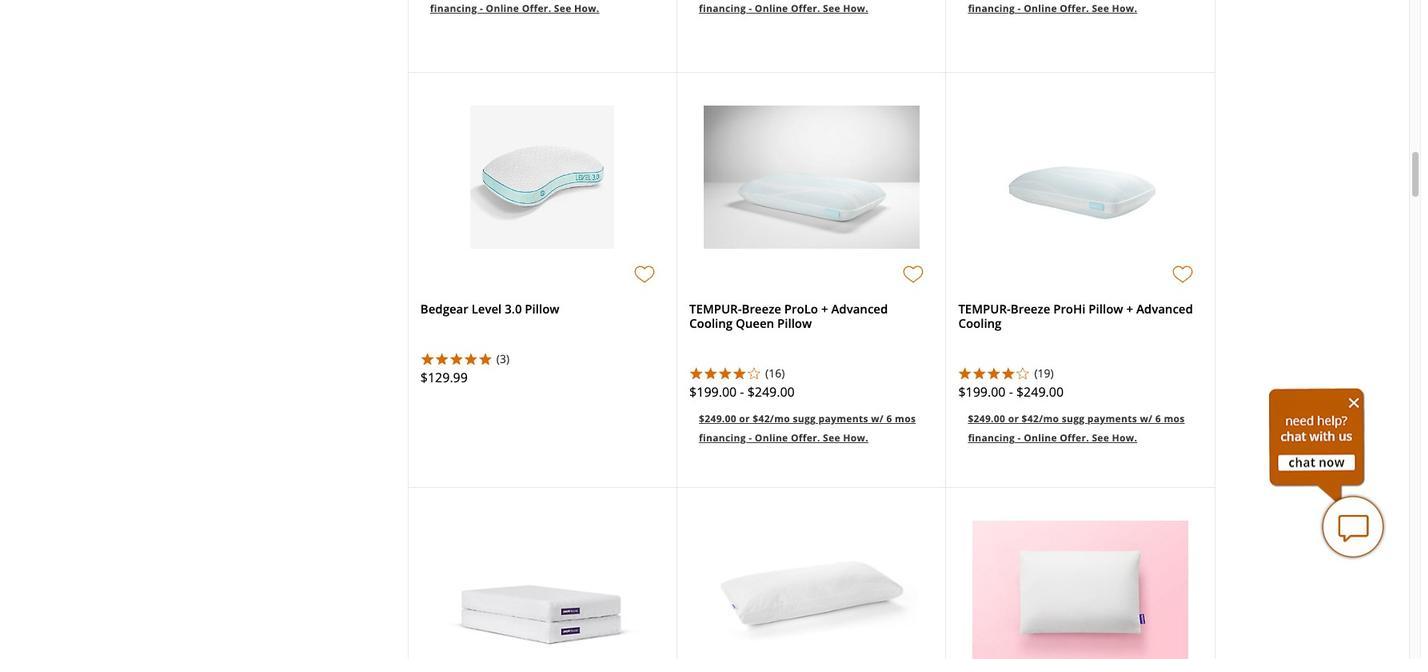 Task type: locate. For each thing, give the bounding box(es) containing it.
offer. for queen
[[791, 431, 821, 445]]

1 offer. from the left
[[791, 431, 821, 445]]

purple®  harmony pillow tall 7.5", , large image
[[973, 521, 1189, 659]]

$199.00 - $249.00
[[690, 383, 795, 401], [959, 383, 1064, 401]]

(16)
[[766, 366, 785, 381]]

0 horizontal spatial offer.
[[791, 431, 821, 445]]

2 cooling from the left
[[959, 315, 1002, 331]]

$199.00 down 3.8 image
[[959, 383, 1006, 401]]

financing down 4.1 image
[[699, 431, 746, 445]]

offer. down (19) link
[[1060, 431, 1090, 445]]

2 w/ from the left
[[1140, 412, 1153, 426]]

1 $199.00 from the left
[[690, 383, 737, 401]]

$249.00 or $42/mo sugg payments w/ 6 mos financing - online offer. see how. button
[[690, 399, 934, 456], [959, 399, 1203, 456]]

1 see from the left
[[823, 431, 841, 445]]

mos down (16) link at the right of the page
[[895, 412, 916, 426]]

2 sugg from the left
[[1062, 412, 1085, 426]]

w/ for tempur-breeze prohi pillow + advanced cooling
[[1140, 412, 1153, 426]]

2 offer. from the left
[[1060, 431, 1090, 445]]

2 see from the left
[[1092, 431, 1110, 445]]

5.0 image
[[421, 352, 493, 365]]

payments for advanced
[[819, 412, 869, 426]]

payments for +
[[1088, 412, 1138, 426]]

$249.00 or $42/mo sugg payments w/ 6 mos financing - online offer. see how.
[[699, 412, 916, 445], [968, 412, 1185, 445]]

6 down (19) link
[[1156, 412, 1162, 426]]

bedgear level 3.0 pillow, , large image
[[471, 106, 615, 250]]

$199.00 for queen
[[690, 383, 737, 401]]

$199.00 - $249.00 for cooling
[[959, 383, 1064, 401]]

tempur-breeze prolo + advanced cooling queen pillow
[[690, 301, 888, 331]]

1 horizontal spatial payments
[[1088, 412, 1138, 426]]

1 horizontal spatial advanced
[[1137, 301, 1193, 317]]

1 horizontal spatial tempur-
[[959, 301, 1011, 317]]

bedgear level 3.0 pillow link
[[421, 301, 560, 317]]

see
[[823, 431, 841, 445], [1092, 431, 1110, 445]]

0 horizontal spatial cooling
[[690, 315, 733, 331]]

1 horizontal spatial how.
[[1112, 431, 1138, 445]]

0 horizontal spatial online
[[755, 431, 788, 445]]

breeze inside tempur-breeze prolo + advanced cooling queen pillow
[[742, 301, 782, 317]]

+ inside tempur-breeze prohi pillow + advanced cooling
[[1127, 301, 1134, 317]]

6
[[887, 412, 892, 426], [1156, 412, 1162, 426]]

online for queen
[[755, 431, 788, 445]]

0 horizontal spatial $249.00 or $42/mo sugg payments w/ 6 mos financing - online offer. see how. button
[[690, 399, 934, 456]]

1 6 from the left
[[887, 412, 892, 426]]

2 $199.00 from the left
[[959, 383, 1006, 401]]

1 horizontal spatial w/
[[1140, 412, 1153, 426]]

online down (19) on the bottom right
[[1024, 431, 1057, 445]]

cooling up 3.8 image
[[959, 315, 1002, 331]]

1 horizontal spatial sugg
[[1062, 412, 1085, 426]]

2 breeze from the left
[[1011, 301, 1051, 317]]

2 $42/mo from the left
[[1022, 412, 1059, 426]]

$249.00 down (19) on the bottom right
[[1017, 383, 1064, 401]]

$249.00 or $42/mo sugg payments w/ 6 mos financing - online offer. see how. down (19) on the bottom right
[[968, 412, 1185, 445]]

dialogue message for liveperson image
[[1270, 388, 1366, 503]]

(3)
[[497, 351, 510, 367]]

(16) link
[[766, 366, 934, 383]]

1 $42/mo from the left
[[753, 412, 790, 426]]

(19)
[[1035, 366, 1054, 381]]

$199.00 for cooling
[[959, 383, 1006, 401]]

breeze inside tempur-breeze prohi pillow + advanced cooling
[[1011, 301, 1051, 317]]

advanced
[[831, 301, 888, 317], [1137, 301, 1193, 317]]

0 horizontal spatial +
[[821, 301, 828, 317]]

1 payments from the left
[[819, 412, 869, 426]]

0 horizontal spatial w/
[[871, 412, 884, 426]]

2 tempur- from the left
[[959, 301, 1011, 317]]

2 advanced from the left
[[1137, 301, 1193, 317]]

0 horizontal spatial advanced
[[831, 301, 888, 317]]

prohi
[[1054, 301, 1086, 317]]

1 horizontal spatial $249.00 or $42/mo sugg payments w/ 6 mos financing - online offer. see how. button
[[959, 399, 1203, 456]]

$199.00 down 4.1 image
[[690, 383, 737, 401]]

breeze left prolo
[[742, 301, 782, 317]]

1 financing from the left
[[699, 431, 746, 445]]

+ right prohi
[[1127, 301, 1134, 317]]

offer.
[[791, 431, 821, 445], [1060, 431, 1090, 445]]

$199.00 - $249.00 down 3.8 image
[[959, 383, 1064, 401]]

mos
[[895, 412, 916, 426], [1164, 412, 1185, 426]]

tempur- up 3.8 image
[[959, 301, 1011, 317]]

sugg down (19) link
[[1062, 412, 1085, 426]]

1 how. from the left
[[843, 431, 869, 445]]

payments down (19) link
[[1088, 412, 1138, 426]]

sugg
[[793, 412, 816, 426], [1062, 412, 1085, 426]]

1 or from the left
[[739, 412, 750, 426]]

$42/mo
[[753, 412, 790, 426], [1022, 412, 1059, 426]]

1 horizontal spatial online
[[1024, 431, 1057, 445]]

1 horizontal spatial financing
[[968, 431, 1015, 445]]

1 sugg from the left
[[793, 412, 816, 426]]

$249.00 or $42/mo sugg payments w/ 6 mos financing - online offer. see how. button down (19) on the bottom right
[[959, 399, 1203, 456]]

financing down 3.8 image
[[968, 431, 1015, 445]]

$249.00
[[748, 383, 795, 401], [1017, 383, 1064, 401], [699, 412, 737, 426], [968, 412, 1006, 426]]

2 mos from the left
[[1164, 412, 1185, 426]]

2 $249.00 or $42/mo sugg payments w/ 6 mos financing - online offer. see how. from the left
[[968, 412, 1185, 445]]

or down 3.8 image
[[1008, 412, 1019, 426]]

0 horizontal spatial how.
[[843, 431, 869, 445]]

$42/mo down (19) on the bottom right
[[1022, 412, 1059, 426]]

1 $249.00 or $42/mo sugg payments w/ 6 mos financing - online offer. see how. from the left
[[699, 412, 916, 445]]

how. for tempur-breeze prolo + advanced cooling queen pillow
[[843, 431, 869, 445]]

mos for tempur-breeze prolo + advanced cooling queen pillow
[[895, 412, 916, 426]]

1 horizontal spatial $42/mo
[[1022, 412, 1059, 426]]

1 horizontal spatial mos
[[1164, 412, 1185, 426]]

0 horizontal spatial $249.00 or $42/mo sugg payments w/ 6 mos financing - online offer. see how.
[[699, 412, 916, 445]]

offer. down (16) link at the right of the page
[[791, 431, 821, 445]]

pillow right 3.0
[[525, 301, 560, 317]]

pillow
[[525, 301, 560, 317], [1089, 301, 1124, 317], [778, 315, 812, 331]]

$42/mo for cooling
[[1022, 412, 1059, 426]]

1 $249.00 or $42/mo sugg payments w/ 6 mos financing - online offer. see how. button from the left
[[690, 399, 934, 456]]

0 horizontal spatial breeze
[[742, 301, 782, 317]]

or down 4.1 image
[[739, 412, 750, 426]]

tempur-breeze prohi pillow + advanced cooling link
[[959, 301, 1193, 331]]

1 advanced from the left
[[831, 301, 888, 317]]

chat bubble mobile view image
[[1322, 495, 1386, 559]]

1 breeze from the left
[[742, 301, 782, 317]]

financing for queen
[[699, 431, 746, 445]]

w/
[[871, 412, 884, 426], [1140, 412, 1153, 426]]

-
[[740, 383, 744, 401], [1009, 383, 1013, 401], [749, 431, 752, 445], [1018, 431, 1021, 445]]

2 + from the left
[[1127, 301, 1134, 317]]

payments down (16) link at the right of the page
[[819, 412, 869, 426]]

how. down (16) link at the right of the page
[[843, 431, 869, 445]]

$129.99
[[421, 369, 468, 387]]

+ right prolo
[[821, 301, 828, 317]]

$249.00 down 3.8 image
[[968, 412, 1006, 426]]

see for pillow
[[1092, 431, 1110, 445]]

pillow right the queen
[[778, 315, 812, 331]]

0 horizontal spatial pillow
[[525, 301, 560, 317]]

payments
[[819, 412, 869, 426], [1088, 412, 1138, 426]]

1 horizontal spatial offer.
[[1060, 431, 1090, 445]]

see down (16) link at the right of the page
[[823, 431, 841, 445]]

2 online from the left
[[1024, 431, 1057, 445]]

1 horizontal spatial $249.00 or $42/mo sugg payments w/ 6 mos financing - online offer. see how.
[[968, 412, 1185, 445]]

2 horizontal spatial pillow
[[1089, 301, 1124, 317]]

how.
[[843, 431, 869, 445], [1112, 431, 1138, 445]]

0 horizontal spatial mos
[[895, 412, 916, 426]]

1 horizontal spatial or
[[1008, 412, 1019, 426]]

0 horizontal spatial $199.00
[[690, 383, 737, 401]]

4.1 image
[[690, 367, 762, 379]]

advanced up (19) link
[[1137, 301, 1193, 317]]

mos down (19) link
[[1164, 412, 1185, 426]]

$199.00 - $249.00 down 4.1 image
[[690, 383, 795, 401]]

2 $249.00 or $42/mo sugg payments w/ 6 mos financing - online offer. see how. button from the left
[[959, 399, 1203, 456]]

1 $199.00 - $249.00 from the left
[[690, 383, 795, 401]]

1 w/ from the left
[[871, 412, 884, 426]]

0 horizontal spatial or
[[739, 412, 750, 426]]

1 + from the left
[[821, 301, 828, 317]]

0 horizontal spatial financing
[[699, 431, 746, 445]]

$249.00 or $42/mo sugg payments w/ 6 mos financing - online offer. see how. button for prolo
[[690, 399, 934, 456]]

how. down (19) link
[[1112, 431, 1138, 445]]

$249.00 down (16)
[[748, 383, 795, 401]]

0 horizontal spatial $42/mo
[[753, 412, 790, 426]]

0 horizontal spatial sugg
[[793, 412, 816, 426]]

0 horizontal spatial 6
[[887, 412, 892, 426]]

online down (16)
[[755, 431, 788, 445]]

1 horizontal spatial see
[[1092, 431, 1110, 445]]

2 payments from the left
[[1088, 412, 1138, 426]]

$249.00 or $42/mo sugg payments w/ 6 mos financing - online offer. see how. down (16)
[[699, 412, 916, 445]]

$199.00
[[690, 383, 737, 401], [959, 383, 1006, 401]]

tempur-
[[690, 301, 742, 317], [959, 301, 1011, 317]]

0 horizontal spatial tempur-
[[690, 301, 742, 317]]

2 how. from the left
[[1112, 431, 1138, 445]]

$249.00 or $42/mo sugg payments w/ 6 mos financing - online offer. see how. button down (16)
[[690, 399, 934, 456]]

1 horizontal spatial $199.00
[[959, 383, 1006, 401]]

tempur- inside tempur-breeze prolo + advanced cooling queen pillow
[[690, 301, 742, 317]]

see for +
[[823, 431, 841, 445]]

breeze
[[742, 301, 782, 317], [1011, 301, 1051, 317]]

bedgear level 3.0 pillow
[[421, 301, 560, 317]]

1 tempur- from the left
[[690, 301, 742, 317]]

2 $199.00 - $249.00 from the left
[[959, 383, 1064, 401]]

cooling
[[690, 315, 733, 331], [959, 315, 1002, 331]]

see down (19) link
[[1092, 431, 1110, 445]]

tempur- up 4.1 image
[[690, 301, 742, 317]]

0 horizontal spatial see
[[823, 431, 841, 445]]

breeze left prohi
[[1011, 301, 1051, 317]]

pillow inside tempur-breeze prohi pillow + advanced cooling
[[1089, 301, 1124, 317]]

cooling left the queen
[[690, 315, 733, 331]]

1 horizontal spatial 6
[[1156, 412, 1162, 426]]

tempur- inside tempur-breeze prohi pillow + advanced cooling
[[959, 301, 1011, 317]]

sugg down (16) link at the right of the page
[[793, 412, 816, 426]]

w/ down (19) link
[[1140, 412, 1153, 426]]

2 financing from the left
[[968, 431, 1015, 445]]

1 cooling from the left
[[690, 315, 733, 331]]

tempur-breeze prolo + advanced cooling queen pillow link
[[690, 301, 888, 331]]

(3) link
[[497, 351, 665, 368]]

1 horizontal spatial pillow
[[778, 315, 812, 331]]

1 horizontal spatial cooling
[[959, 315, 1002, 331]]

0 horizontal spatial payments
[[819, 412, 869, 426]]

0 horizontal spatial $199.00 - $249.00
[[690, 383, 795, 401]]

2 or from the left
[[1008, 412, 1019, 426]]

1 mos from the left
[[895, 412, 916, 426]]

online
[[755, 431, 788, 445], [1024, 431, 1057, 445]]

advanced right prolo
[[831, 301, 888, 317]]

+
[[821, 301, 828, 317], [1127, 301, 1134, 317]]

1 horizontal spatial breeze
[[1011, 301, 1051, 317]]

tempur- for cooling
[[959, 301, 1011, 317]]

1 online from the left
[[755, 431, 788, 445]]

$42/mo down (16)
[[753, 412, 790, 426]]

2 6 from the left
[[1156, 412, 1162, 426]]

1 horizontal spatial $199.00 - $249.00
[[959, 383, 1064, 401]]

or
[[739, 412, 750, 426], [1008, 412, 1019, 426]]

financing
[[699, 431, 746, 445], [968, 431, 1015, 445]]

advanced inside tempur-breeze prolo + advanced cooling queen pillow
[[831, 301, 888, 317]]

$42/mo for queen
[[753, 412, 790, 426]]

1 horizontal spatial +
[[1127, 301, 1134, 317]]

w/ down (16) link at the right of the page
[[871, 412, 884, 426]]

6 down (16) link at the right of the page
[[887, 412, 892, 426]]

pillow right prohi
[[1089, 301, 1124, 317]]



Task type: vqa. For each thing, say whether or not it's contained in the screenshot.
Advanced within the TEMPUR-Breeze ProLo + Advanced Cooling Queen Pillow
yes



Task type: describe. For each thing, give the bounding box(es) containing it.
how. for tempur-breeze prohi pillow + advanced cooling
[[1112, 431, 1138, 445]]

$249.00 down 4.1 image
[[699, 412, 737, 426]]

tempur-breeze prohi pillow + advanced cooling
[[959, 301, 1193, 331]]

tempur-pedic tempur-breeze prohi pillow + advanced cooling - queen, white, large image
[[973, 106, 1189, 250]]

$249.00 or $42/mo sugg payments w/ 6 mos financing - online offer. see how. for prolo
[[699, 412, 916, 445]]

financing for cooling
[[968, 431, 1015, 445]]

cooling inside tempur-breeze prolo + advanced cooling queen pillow
[[690, 315, 733, 331]]

cooling inside tempur-breeze prohi pillow + advanced cooling
[[959, 315, 1002, 331]]

$199.00 - $249.00 for queen
[[690, 383, 795, 401]]

+ inside tempur-breeze prolo + advanced cooling queen pillow
[[821, 301, 828, 317]]

pillow for prohi
[[1089, 301, 1124, 317]]

queen
[[736, 315, 774, 331]]

pillow for 3.0
[[525, 301, 560, 317]]

$249.00 or $42/mo sugg payments w/ 6 mos financing - online offer. see how. button for prohi
[[959, 399, 1203, 456]]

$249.00 or $42/mo sugg payments w/ 6 mos financing - online offer. see how. for prohi
[[968, 412, 1185, 445]]

tempur- for queen
[[690, 301, 742, 317]]

purple®  pillow, , large image
[[435, 521, 651, 659]]

tempur-pedic tempur-breeze prolo pillow + advanced cooling - queen, white, large image
[[704, 106, 920, 250]]

w/ for tempur-breeze prolo + advanced cooling queen pillow
[[871, 412, 884, 426]]

breeze for queen
[[742, 301, 782, 317]]

online for cooling
[[1024, 431, 1057, 445]]

6 for tempur-breeze prohi pillow + advanced cooling
[[1156, 412, 1162, 426]]

or for queen
[[739, 412, 750, 426]]

level
[[472, 301, 502, 317]]

advanced inside tempur-breeze prohi pillow + advanced cooling
[[1137, 301, 1193, 317]]

prolo
[[785, 301, 818, 317]]

sugg for prohi
[[1062, 412, 1085, 426]]

3.8 image
[[959, 367, 1031, 379]]

purple cloud standard pillow, white, large image
[[704, 521, 920, 659]]

6 for tempur-breeze prolo + advanced cooling queen pillow
[[887, 412, 892, 426]]

(19) link
[[1035, 366, 1203, 383]]

bedgear
[[421, 301, 469, 317]]

3.0
[[505, 301, 522, 317]]

mos for tempur-breeze prohi pillow + advanced cooling
[[1164, 412, 1185, 426]]

offer. for cooling
[[1060, 431, 1090, 445]]

or for cooling
[[1008, 412, 1019, 426]]

pillow inside tempur-breeze prolo + advanced cooling queen pillow
[[778, 315, 812, 331]]

breeze for cooling
[[1011, 301, 1051, 317]]

sugg for prolo
[[793, 412, 816, 426]]



